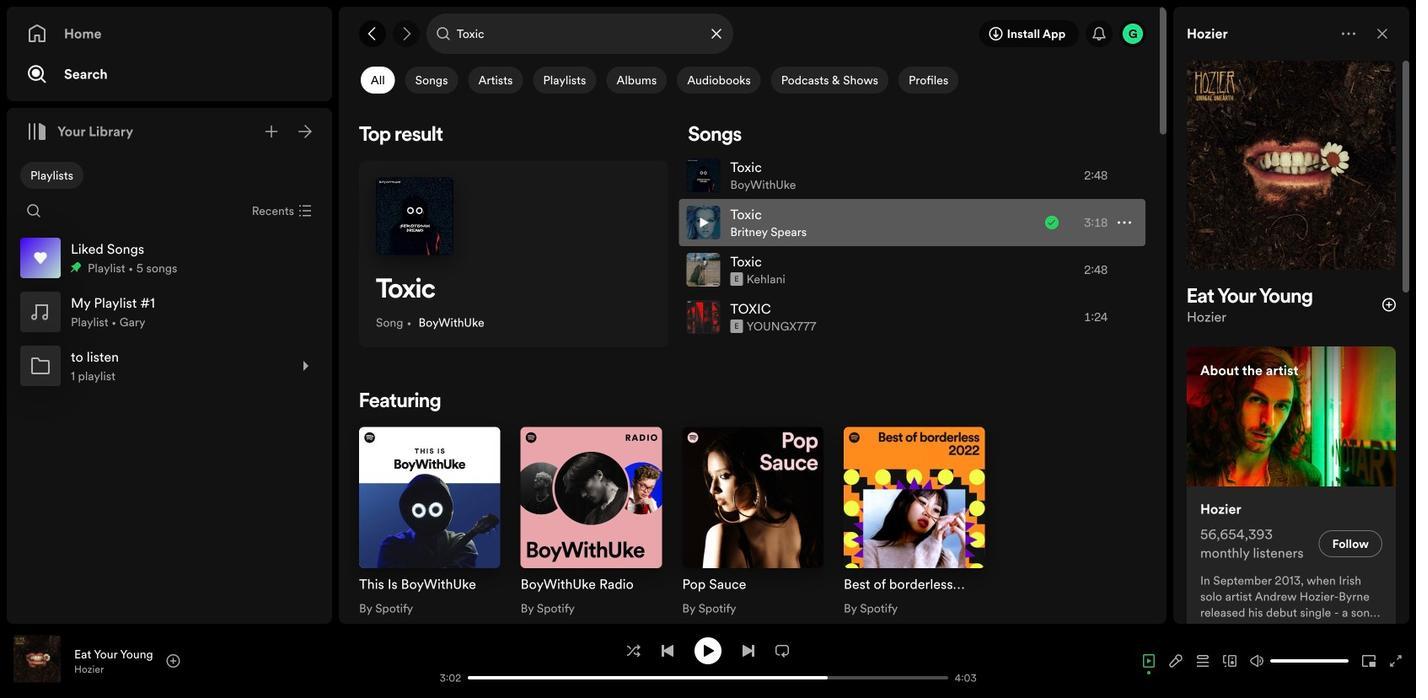 Task type: describe. For each thing, give the bounding box(es) containing it.
songs element
[[678, 121, 1147, 342]]

connect to a device image
[[1224, 654, 1237, 668]]

1 explicit element from the top
[[731, 272, 744, 286]]

spotify – search element
[[339, 61, 1167, 698]]

now playing: eat your young by hozier footer
[[13, 635, 428, 687]]

previous image
[[661, 644, 675, 658]]

enable shuffle image
[[627, 644, 641, 658]]

top bar and user menu element
[[339, 7, 1167, 61]]

player controls element
[[348, 637, 989, 685]]

what's new image
[[1093, 27, 1107, 40]]

go back image
[[366, 27, 379, 40]]

2 explicit element from the top
[[731, 320, 744, 333]]

none search field the what do you want to play?
[[427, 13, 734, 54]]

play image
[[702, 644, 715, 658]]

none search field the search in your library
[[20, 197, 47, 224]]



Task type: locate. For each thing, give the bounding box(es) containing it.
volume high image
[[1251, 654, 1264, 668]]

0 horizontal spatial none search field
[[20, 197, 47, 224]]

search in your library image
[[27, 204, 40, 218]]

none search field inside top bar and user menu "element"
[[427, 13, 734, 54]]

explicit element
[[731, 272, 744, 286], [731, 320, 744, 333]]

0 vertical spatial explicit element
[[731, 272, 744, 286]]

1 horizontal spatial none search field
[[427, 13, 734, 54]]

cell
[[687, 153, 1017, 198], [687, 200, 1017, 245], [1031, 200, 1132, 245], [687, 247, 1017, 293], [687, 294, 1017, 340]]

go forward image
[[400, 27, 413, 40]]

Enable repeat checkbox
[[769, 637, 796, 664]]

None checkbox
[[468, 67, 523, 94], [533, 67, 597, 94], [607, 67, 667, 94], [677, 67, 761, 94], [771, 67, 889, 94], [899, 67, 959, 94], [468, 67, 523, 94], [533, 67, 597, 94], [607, 67, 667, 94], [677, 67, 761, 94], [771, 67, 889, 94], [899, 67, 959, 94]]

Recents, List view field
[[238, 197, 322, 224]]

1 vertical spatial none search field
[[20, 197, 47, 224]]

top result element
[[359, 121, 668, 347]]

main element
[[7, 7, 332, 624]]

What do you want to play? field
[[427, 13, 734, 54]]

enable repeat image
[[776, 644, 789, 658]]

play toxic by britney spears image
[[697, 216, 710, 229]]

group
[[13, 231, 326, 285], [13, 285, 326, 339], [13, 339, 326, 393], [349, 417, 511, 627], [511, 417, 672, 627], [672, 417, 834, 627], [834, 417, 996, 627]]

clear search field image
[[710, 27, 723, 40]]

row inside songs element
[[679, 199, 1146, 246]]

row
[[679, 199, 1146, 246]]

1 vertical spatial explicit element
[[731, 320, 744, 333]]

None checkbox
[[361, 67, 395, 94], [405, 67, 458, 94], [20, 162, 83, 189], [361, 67, 395, 94], [405, 67, 458, 94], [20, 162, 83, 189]]

next image
[[742, 644, 756, 658]]

None search field
[[427, 13, 734, 54], [20, 197, 47, 224]]

0 vertical spatial none search field
[[427, 13, 734, 54]]

none search field inside "main" element
[[20, 197, 47, 224]]

now playing view image
[[40, 643, 53, 656]]

featuring element
[[349, 388, 1157, 627]]



Task type: vqa. For each thing, say whether or not it's contained in the screenshot.
Clear search field image
yes



